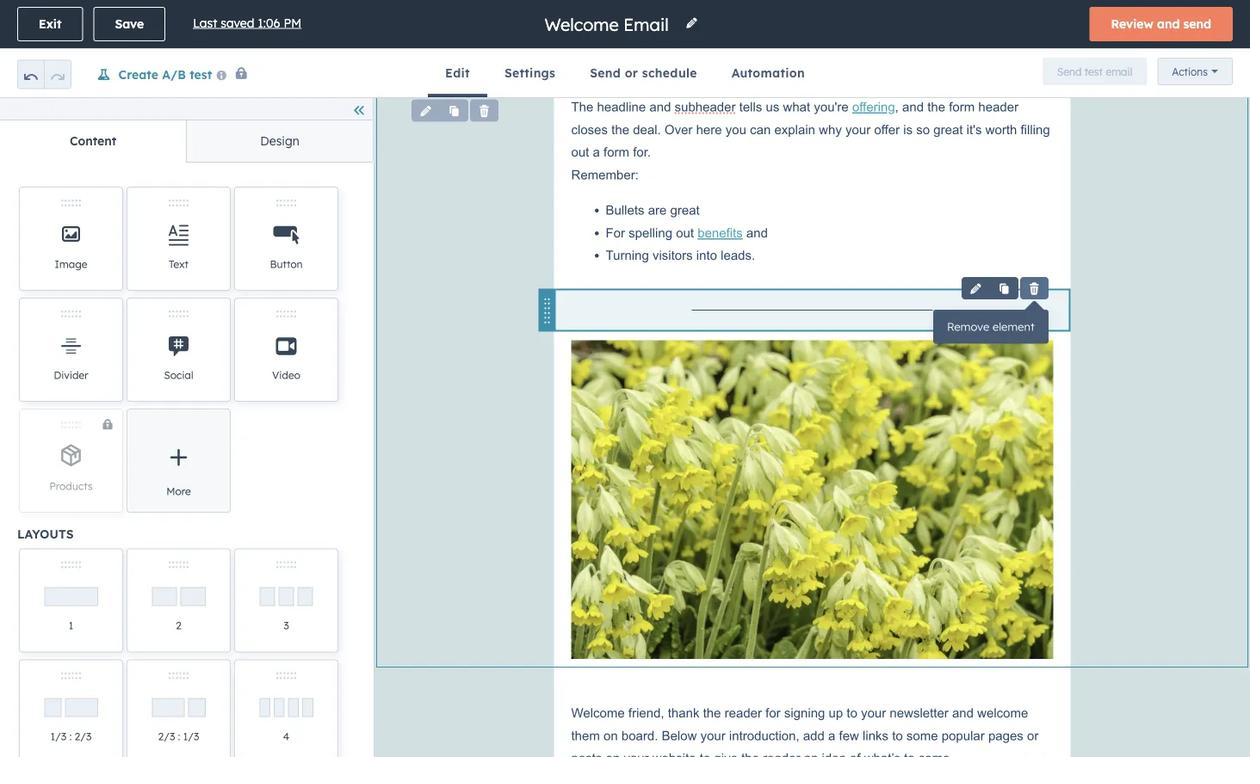 Task type: locate. For each thing, give the bounding box(es) containing it.
exit
[[39, 16, 61, 31]]

last
[[193, 15, 217, 30]]

automation link
[[714, 49, 822, 97]]

1 horizontal spatial send
[[1057, 65, 1082, 78]]

navigation containing content
[[0, 120, 373, 163]]

None field
[[543, 12, 675, 36]]

actions button
[[1158, 58, 1233, 85]]

send or schedule link
[[573, 49, 714, 97]]

pm
[[284, 15, 302, 30]]

send left or
[[590, 65, 621, 81]]

content
[[70, 133, 117, 149]]

navigation
[[0, 120, 373, 163]]

send left email
[[1057, 65, 1082, 78]]

0 horizontal spatial send
[[590, 65, 621, 81]]

send
[[1184, 16, 1212, 31]]

settings link
[[487, 49, 573, 97]]

exit button
[[17, 7, 83, 41]]

actions
[[1172, 65, 1208, 78]]

and
[[1157, 16, 1180, 31]]

create a/b test
[[118, 67, 212, 82]]

test left email
[[1085, 65, 1103, 78]]

save button
[[93, 7, 165, 41]]

design
[[260, 133, 300, 149]]

send inside send test email button
[[1057, 65, 1082, 78]]

test right the a/b
[[190, 67, 212, 82]]

send
[[1057, 65, 1082, 78], [590, 65, 621, 81]]

group
[[17, 49, 71, 97]]

create a/b test button
[[82, 63, 249, 86], [96, 67, 212, 83]]

send inside send or schedule 'link'
[[590, 65, 621, 81]]

design button
[[186, 121, 373, 162]]

1 horizontal spatial test
[[1085, 65, 1103, 78]]

send for send or schedule
[[590, 65, 621, 81]]

test
[[1085, 65, 1103, 78], [190, 67, 212, 82]]

send for send test email
[[1057, 65, 1082, 78]]

send or schedule
[[590, 65, 697, 81]]



Task type: vqa. For each thing, say whether or not it's contained in the screenshot.
PM
yes



Task type: describe. For each thing, give the bounding box(es) containing it.
0 horizontal spatial test
[[190, 67, 212, 82]]

settings
[[505, 65, 556, 81]]

edit
[[445, 65, 470, 81]]

send test email button
[[1043, 58, 1147, 85]]

automation
[[732, 65, 805, 81]]

review and send
[[1111, 16, 1212, 31]]

edit link
[[428, 49, 487, 97]]

schedule
[[642, 65, 697, 81]]

email
[[1106, 65, 1133, 78]]

test inside send test email button
[[1085, 65, 1103, 78]]

last saved 1:06 pm
[[193, 15, 302, 30]]

saved
[[221, 15, 254, 30]]

content button
[[0, 121, 186, 162]]

1:06
[[258, 15, 280, 30]]

create
[[118, 67, 158, 82]]

review
[[1111, 16, 1154, 31]]

a/b
[[162, 67, 186, 82]]

send test email
[[1057, 65, 1133, 78]]

review and send button
[[1090, 7, 1233, 41]]

save
[[115, 16, 144, 31]]

or
[[625, 65, 638, 81]]



